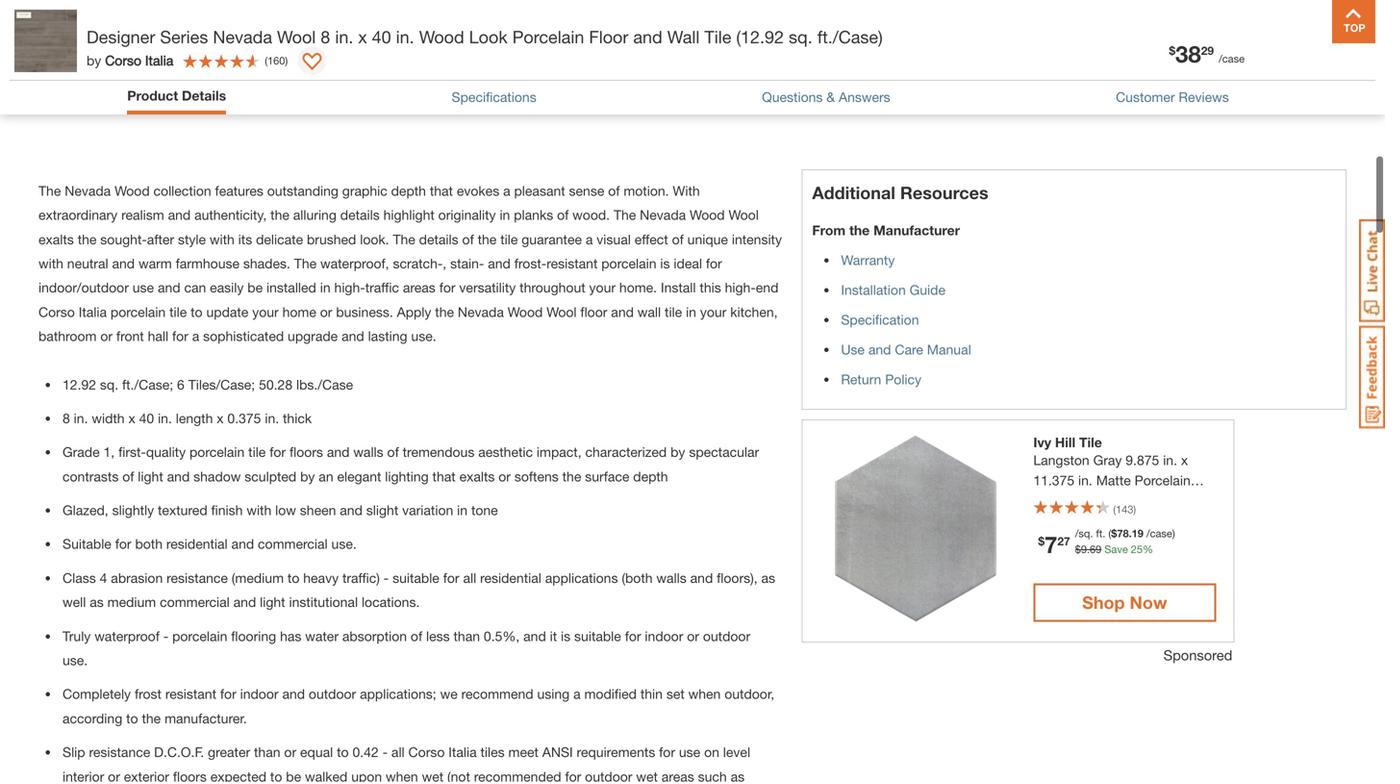 Task type: describe. For each thing, give the bounding box(es) containing it.
1 horizontal spatial product
[[127, 88, 178, 103]]

0 horizontal spatial wool
[[277, 26, 316, 47]]

customer
[[1116, 89, 1175, 105]]

( 143 )
[[1113, 503, 1136, 516]]

$ left 27
[[1038, 534, 1045, 548]]

the nevada wood collection features outstanding graphic depth that evokes a pleasant sense of motion. with extraordinary realism and authenticity, the alluring details highlight originality in planks of wood. the nevada wood wool exalts the sought-after style with its delicate brushed look. the details of the tile guarantee a visual effect of unique intensity with neutral and warm farmhouse shades. the waterproof, scratch-, stain- and frost-resistant porcelain is ideal for indoor/outdoor use and can easily be installed in high-traffic areas for versatility throughout your home. install this high-end corso italia porcelain tile to update your home or business. apply the nevada wood wool floor and wall tile in your kitchen, bathroom or front hall for a sophisticated upgrade and lasting use.
[[38, 183, 782, 344]]

interior
[[63, 768, 104, 782]]

12.92 sq. ft./case; 6 tiles/case; 50.28 lbs./case
[[63, 376, 353, 392]]

1 wet from the left
[[422, 768, 444, 782]]

guarantee
[[522, 231, 582, 247]]

nevada up effect at the left of the page
[[640, 207, 686, 223]]

tone
[[471, 502, 498, 518]]

of inside truly waterproof - porcelain flooring has water absorption of less than 0.5%, and it is suitable for indoor or outdoor use.
[[411, 628, 422, 644]]

of up lighting
[[387, 444, 399, 460]]

nevada up 160
[[213, 26, 272, 47]]

wood up unique
[[690, 207, 725, 223]]

sq. inside ivy hill tile langston gray 9.875 in. x 11.375 in. matte porcelain floor and wall tile (18 pieces / 10.76 sq. ft. / box)
[[1079, 513, 1098, 529]]

1 vertical spatial tile
[[1079, 434, 1102, 450]]

0 vertical spatial with
[[210, 231, 235, 247]]

when inside slip resistance d.c.o.f. greater than or equal to 0.42 - all corso italia tiles meet ansi requirements for use on level interior or exterior floors expected to be walked upon when wet (not recommended for outdoor wet areas such a
[[386, 768, 418, 782]]

the up visual
[[614, 207, 636, 223]]

sculpted
[[245, 468, 297, 484]]

ivy hill tile langston gray 9.875 in. x 11.375 in. matte porcelain floor and wall tile (18 pieces / 10.76 sq. ft. / box)
[[1034, 434, 1210, 529]]

additional
[[812, 182, 896, 203]]

0 horizontal spatial with
[[38, 255, 63, 271]]

realism
[[121, 207, 164, 223]]

in down install
[[686, 304, 696, 320]]

0 horizontal spatial product
[[10, 72, 75, 93]]

walked
[[305, 768, 348, 782]]

specification link
[[841, 312, 919, 327]]

12.92
[[63, 376, 96, 392]]

first-
[[118, 444, 146, 460]]

well
[[63, 594, 86, 610]]

unique
[[688, 231, 728, 247]]

9
[[1081, 543, 1087, 555]]

light inside grade 1, first-quality porcelain tile for floors and walls of tremendous aesthetic impact, characterized by spectacular contrasts of light and shadow sculpted by an elegant lighting that exalts or softens the surface depth
[[138, 468, 163, 484]]

intensity
[[732, 231, 782, 247]]

exterior
[[124, 768, 169, 782]]

live chat image
[[1359, 219, 1385, 322]]

of up ideal
[[672, 231, 684, 247]]

variation
[[402, 502, 453, 518]]

the right from
[[849, 222, 870, 238]]

to inside the nevada wood collection features outstanding graphic depth that evokes a pleasant sense of motion. with extraordinary realism and authenticity, the alluring details highlight originality in planks of wood. the nevada wood wool exalts the sought-after style with its delicate brushed look. the details of the tile guarantee a visual effect of unique intensity with neutral and warm farmhouse shades. the waterproof, scratch-, stain- and frost-resistant porcelain is ideal for indoor/outdoor use and can easily be installed in high-traffic areas for versatility throughout your home. install this high-end corso italia porcelain tile to update your home or business. apply the nevada wood wool floor and wall tile in your kitchen, bathroom or front hall for a sophisticated upgrade and lasting use.
[[191, 304, 203, 320]]

- inside slip resistance d.c.o.f. greater than or equal to 0.42 - all corso italia tiles meet ansi requirements for use on level interior or exterior floors expected to be walked upon when wet (not recommended for outdoor wet areas such a
[[383, 744, 388, 760]]

grade
[[63, 444, 100, 460]]

the up "neutral"
[[78, 231, 97, 247]]

traffic
[[365, 280, 399, 296]]

0 horizontal spatial details
[[80, 72, 137, 93]]

resistant inside the nevada wood collection features outstanding graphic depth that evokes a pleasant sense of motion. with extraordinary realism and authenticity, the alluring details highlight originality in planks of wood. the nevada wood wool exalts the sought-after style with its delicate brushed look. the details of the tile guarantee a visual effect of unique intensity with neutral and warm farmhouse shades. the waterproof, scratch-, stain- and frost-resistant porcelain is ideal for indoor/outdoor use and can easily be installed in high-traffic areas for versatility throughout your home. install this high-end corso italia porcelain tile to update your home or business. apply the nevada wood wool floor and wall tile in your kitchen, bathroom or front hall for a sophisticated upgrade and lasting use.
[[547, 255, 598, 271]]

2 vertical spatial wool
[[547, 304, 577, 320]]

flooring
[[231, 628, 276, 644]]

$ right 27
[[1075, 543, 1081, 555]]

grade 1, first-quality porcelain tile for floors and walls of tremendous aesthetic impact, characterized by spectacular contrasts of light and shadow sculpted by an elegant lighting that exalts or softens the surface depth
[[63, 444, 759, 484]]

display image
[[302, 53, 322, 72]]

a down wood.
[[586, 231, 593, 247]]

specifications
[[452, 89, 537, 105]]

when inside completely frost resistant for indoor and outdoor applications; we recommend using a modified thin set when outdoor, according to the manufacturer.
[[688, 686, 721, 702]]

requirements
[[577, 744, 655, 760]]

slip
[[63, 744, 85, 760]]

floor for matte
[[1034, 492, 1064, 508]]

0 vertical spatial by
[[87, 52, 101, 68]]

1 vertical spatial use.
[[331, 536, 357, 552]]

shadow
[[193, 468, 241, 484]]

1 horizontal spatial your
[[589, 280, 616, 296]]

(both
[[622, 570, 653, 586]]

greater
[[208, 744, 250, 760]]

the inside grade 1, first-quality porcelain tile for floors and walls of tremendous aesthetic impact, characterized by spectacular contrasts of light and shadow sculpted by an elegant lighting that exalts or softens the surface depth
[[562, 468, 581, 484]]

than inside truly waterproof - porcelain flooring has water absorption of less than 0.5%, and it is suitable for indoor or outdoor use.
[[454, 628, 480, 644]]

(medium
[[232, 570, 284, 586]]

shop
[[1082, 592, 1125, 613]]

( for 160
[[265, 54, 268, 67]]

for left both
[[115, 536, 131, 552]]

all inside slip resistance d.c.o.f. greater than or equal to 0.42 - all corso italia tiles meet ansi requirements for use on level interior or exterior floors expected to be walked upon when wet (not recommended for outdoor wet areas such a
[[391, 744, 405, 760]]

truly
[[63, 628, 91, 644]]

from the manufacturer
[[812, 222, 960, 238]]

its
[[238, 231, 252, 247]]

outdoor inside truly waterproof - porcelain flooring has water absorption of less than 0.5%, and it is suitable for indoor or outdoor use.
[[703, 628, 750, 644]]

$ 38 29 /case
[[1169, 40, 1245, 67]]

finish
[[211, 502, 243, 518]]

is inside truly waterproof - porcelain flooring has water absorption of less than 0.5%, and it is suitable for indoor or outdoor use.
[[561, 628, 571, 644]]

we
[[440, 686, 458, 702]]

in right installed
[[320, 280, 331, 296]]

$ up save
[[1111, 527, 1117, 540]]

sought-
[[100, 231, 147, 247]]

visual
[[597, 231, 631, 247]]

waterproof
[[94, 628, 160, 644]]

to inside class 4 abrasion resistance (medium to heavy traffic) - suitable for all residential applications (both walls and floors), as well as medium commercial and light institutional locations.
[[288, 570, 300, 586]]

for inside completely frost resistant for indoor and outdoor applications; we recommend using a modified thin set when outdoor, according to the manufacturer.
[[220, 686, 236, 702]]

completely
[[63, 686, 131, 702]]

abrasion
[[111, 570, 163, 586]]

now
[[1130, 592, 1167, 613]]

1 horizontal spatial details
[[182, 88, 226, 103]]

slight
[[366, 502, 399, 518]]

porcelain for matte
[[1135, 472, 1191, 488]]

1 horizontal spatial commercial
[[258, 536, 328, 552]]

after
[[147, 231, 174, 247]]

both
[[135, 536, 163, 552]]

x inside ivy hill tile langston gray 9.875 in. x 11.375 in. matte porcelain floor and wall tile (18 pieces / 10.76 sq. ft. / box)
[[1181, 452, 1188, 468]]

2 high- from the left
[[725, 280, 756, 296]]

0 horizontal spatial residential
[[166, 536, 228, 552]]

suitable inside truly waterproof - porcelain flooring has water absorption of less than 0.5%, and it is suitable for indoor or outdoor use.
[[574, 628, 621, 644]]

nevada up extraordinary
[[65, 183, 111, 199]]

) inside $ 7 27 /sq. ft. ( $ 78 . 19 /case ) $ 9 . 69 save 25 %
[[1173, 527, 1175, 540]]

reviews
[[1179, 89, 1229, 105]]

/case inside $ 7 27 /sq. ft. ( $ 78 . 19 /case ) $ 9 . 69 save 25 %
[[1147, 527, 1173, 540]]

front
[[116, 328, 144, 344]]

outstanding
[[267, 183, 339, 199]]

7
[[1045, 530, 1058, 558]]

style
[[178, 231, 206, 247]]

wood down throughout
[[508, 304, 543, 320]]

in left planks
[[500, 207, 510, 223]]

to inside completely frost resistant for indoor and outdoor applications; we recommend using a modified thin set when outdoor, according to the manufacturer.
[[126, 710, 138, 726]]

tiles/case;
[[188, 376, 255, 392]]

tile down can
[[169, 304, 187, 320]]

this
[[700, 280, 721, 296]]

1 horizontal spatial 8
[[321, 26, 330, 47]]

0 horizontal spatial your
[[252, 304, 279, 320]]

exalts inside the nevada wood collection features outstanding graphic depth that evokes a pleasant sense of motion. with extraordinary realism and authenticity, the alluring details highlight originality in planks of wood. the nevada wood wool exalts the sought-after style with its delicate brushed look. the details of the tile guarantee a visual effect of unique intensity with neutral and warm farmhouse shades. the waterproof, scratch-, stain- and frost-resistant porcelain is ideal for indoor/outdoor use and can easily be installed in high-traffic areas for versatility throughout your home. install this high-end corso italia porcelain tile to update your home or business. apply the nevada wood wool floor and wall tile in your kitchen, bathroom or front hall for a sophisticated upgrade and lasting use.
[[38, 231, 74, 247]]

0 horizontal spatial .
[[1087, 543, 1090, 555]]

motion.
[[624, 183, 669, 199]]

&
[[827, 89, 835, 105]]

scratch-
[[393, 255, 443, 271]]

the right apply
[[435, 304, 454, 320]]

ideal
[[674, 255, 702, 271]]

outdoor inside completely frost resistant for indoor and outdoor applications; we recommend using a modified thin set when outdoor, according to the manufacturer.
[[309, 686, 356, 702]]

low
[[275, 502, 296, 518]]

width
[[92, 410, 125, 426]]

suitable for both residential and commercial use.
[[63, 536, 357, 552]]

langston
[[1034, 452, 1090, 468]]

to left 0.42
[[337, 744, 349, 760]]

matte
[[1096, 472, 1131, 488]]

$ 7 27 /sq. ft. ( $ 78 . 19 /case ) $ 9 . 69 save 25 %
[[1038, 527, 1175, 558]]

installed
[[266, 280, 316, 296]]

and inside completely frost resistant for indoor and outdoor applications; we recommend using a modified thin set when outdoor, according to the manufacturer.
[[282, 686, 305, 702]]

all inside class 4 abrasion resistance (medium to heavy traffic) - suitable for all residential applications (both walls and floors), as well as medium commercial and light institutional locations.
[[463, 570, 476, 586]]

return policy
[[841, 371, 922, 387]]

resistance inside class 4 abrasion resistance (medium to heavy traffic) - suitable for all residential applications (both walls and floors), as well as medium commercial and light institutional locations.
[[167, 570, 228, 586]]

for down ansi
[[565, 768, 581, 782]]

quality
[[146, 444, 186, 460]]

the up installed
[[294, 255, 317, 271]]

2 wet from the left
[[636, 768, 658, 782]]

0 horizontal spatial as
[[90, 594, 104, 610]]

areas inside the nevada wood collection features outstanding graphic depth that evokes a pleasant sense of motion. with extraordinary realism and authenticity, the alluring details highlight originality in planks of wood. the nevada wood wool exalts the sought-after style with its delicate brushed look. the details of the tile guarantee a visual effect of unique intensity with neutral and warm farmhouse shades. the waterproof, scratch-, stain- and frost-resistant porcelain is ideal for indoor/outdoor use and can easily be installed in high-traffic areas for versatility throughout your home. install this high-end corso italia porcelain tile to update your home or business. apply the nevada wood wool floor and wall tile in your kitchen, bathroom or front hall for a sophisticated upgrade and lasting use.
[[403, 280, 436, 296]]

stain-
[[450, 255, 484, 271]]

tremendous
[[403, 444, 475, 460]]

class 4 abrasion resistance (medium to heavy traffic) - suitable for all residential applications (both walls and floors), as well as medium commercial and light institutional locations.
[[63, 570, 775, 610]]

of down first-
[[122, 468, 134, 484]]

for left on
[[659, 744, 675, 760]]

/sq.
[[1075, 527, 1093, 540]]

wall for (12.92
[[667, 26, 700, 47]]

lasting
[[368, 328, 407, 344]]

ft. inside ivy hill tile langston gray 9.875 in. x 11.375 in. matte porcelain floor and wall tile (18 pieces / 10.76 sq. ft. / box)
[[1101, 513, 1113, 529]]

sophisticated
[[203, 328, 284, 344]]

such
[[698, 768, 727, 782]]

0 vertical spatial .
[[1129, 527, 1132, 540]]

italia inside slip resistance d.c.o.f. greater than or equal to 0.42 - all corso italia tiles meet ansi requirements for use on level interior or exterior floors expected to be walked upon when wet (not recommended for outdoor wet areas such a
[[449, 744, 477, 760]]

1 / from the left
[[1034, 513, 1038, 529]]

be inside the nevada wood collection features outstanding graphic depth that evokes a pleasant sense of motion. with extraordinary realism and authenticity, the alluring details highlight originality in planks of wood. the nevada wood wool exalts the sought-after style with its delicate brushed look. the details of the tile guarantee a visual effect of unique intensity with neutral and warm farmhouse shades. the waterproof, scratch-, stain- and frost-resistant porcelain is ideal for indoor/outdoor use and can easily be installed in high-traffic areas for versatility throughout your home. install this high-end corso italia porcelain tile to update your home or business. apply the nevada wood wool floor and wall tile in your kitchen, bathroom or front hall for a sophisticated upgrade and lasting use.
[[248, 280, 263, 296]]

floor for look
[[589, 26, 629, 47]]

manufacturer.
[[165, 710, 247, 726]]

1 horizontal spatial corso
[[105, 52, 141, 68]]

porcelain for look
[[512, 26, 584, 47]]

or inside grade 1, first-quality porcelain tile for floors and walls of tremendous aesthetic impact, characterized by spectacular contrasts of light and shadow sculpted by an elegant lighting that exalts or softens the surface depth
[[499, 468, 511, 484]]

that inside grade 1, first-quality porcelain tile for floors and walls of tremendous aesthetic impact, characterized by spectacular contrasts of light and shadow sculpted by an elegant lighting that exalts or softens the surface depth
[[432, 468, 456, 484]]

a right hall
[[192, 328, 199, 344]]

the up extraordinary
[[38, 183, 61, 199]]

features
[[215, 183, 263, 199]]

areas inside slip resistance d.c.o.f. greater than or equal to 0.42 - all corso italia tiles meet ansi requirements for use on level interior or exterior floors expected to be walked upon when wet (not recommended for outdoor wet areas such a
[[662, 768, 694, 782]]

for up this
[[706, 255, 722, 271]]

locations.
[[362, 594, 420, 610]]

the up stain-
[[478, 231, 497, 247]]

light inside class 4 abrasion resistance (medium to heavy traffic) - suitable for all residential applications (both walls and floors), as well as medium commercial and light institutional locations.
[[260, 594, 285, 610]]

porcelain inside truly waterproof - porcelain flooring has water absorption of less than 0.5%, and it is suitable for indoor or outdoor use.
[[172, 628, 227, 644]]

than inside slip resistance d.c.o.f. greater than or equal to 0.42 - all corso italia tiles meet ansi requirements for use on level interior or exterior floors expected to be walked upon when wet (not recommended for outdoor wet areas such a
[[254, 744, 280, 760]]

29
[[1201, 44, 1214, 57]]

1 vertical spatial wool
[[729, 207, 759, 223]]

tile right wall at the left of page
[[665, 304, 682, 320]]

alluring
[[293, 207, 337, 223]]

nevada down versatility
[[458, 304, 504, 320]]

bathroom
[[38, 328, 97, 344]]

policy
[[885, 371, 922, 387]]

for inside grade 1, first-quality porcelain tile for floors and walls of tremendous aesthetic impact, characterized by spectacular contrasts of light and shadow sculpted by an elegant lighting that exalts or softens the surface depth
[[270, 444, 286, 460]]

porcelain up home.
[[602, 255, 657, 271]]

authenticity,
[[194, 207, 267, 223]]

1 vertical spatial by
[[671, 444, 685, 460]]

commercial inside class 4 abrasion resistance (medium to heavy traffic) - suitable for all residential applications (both walls and floors), as well as medium commercial and light institutional locations.
[[160, 594, 230, 610]]

in left tone
[[457, 502, 468, 518]]



Task type: locate. For each thing, give the bounding box(es) containing it.
- right 0.42
[[383, 744, 388, 760]]

1 vertical spatial is
[[561, 628, 571, 644]]

0 horizontal spatial when
[[386, 768, 418, 782]]

tile
[[500, 231, 518, 247], [169, 304, 187, 320], [665, 304, 682, 320], [248, 444, 266, 460]]

$ left 29 at the top of page
[[1169, 44, 1176, 57]]

tile for (18
[[1123, 492, 1144, 508]]

/case up %
[[1147, 527, 1173, 540]]

porcelain inside grade 1, first-quality porcelain tile for floors and walls of tremendous aesthetic impact, characterized by spectacular contrasts of light and shadow sculpted by an elegant lighting that exalts or softens the surface depth
[[189, 444, 245, 460]]

originality
[[438, 207, 496, 223]]

1 horizontal spatial resistant
[[547, 255, 598, 271]]

guide
[[910, 282, 946, 298]]

1 vertical spatial (
[[1113, 503, 1116, 516]]

indoor up set
[[645, 628, 683, 644]]

- inside truly waterproof - porcelain flooring has water absorption of less than 0.5%, and it is suitable for indoor or outdoor use.
[[163, 628, 169, 644]]

look
[[469, 26, 508, 47]]

-
[[384, 570, 389, 586], [163, 628, 169, 644], [383, 744, 388, 760]]

is left ideal
[[660, 255, 670, 271]]

of
[[608, 183, 620, 199], [557, 207, 569, 223], [462, 231, 474, 247], [672, 231, 684, 247], [387, 444, 399, 460], [122, 468, 134, 484], [411, 628, 422, 644]]

is right it
[[561, 628, 571, 644]]

0 horizontal spatial sq.
[[100, 376, 118, 392]]

of up stain-
[[462, 231, 474, 247]]

2 vertical spatial italia
[[449, 744, 477, 760]]

use.
[[411, 328, 436, 344], [331, 536, 357, 552], [63, 652, 88, 668]]

outdoor down requirements
[[585, 768, 632, 782]]

return policy link
[[841, 371, 922, 387]]

0 horizontal spatial use.
[[63, 652, 88, 668]]

class
[[63, 570, 96, 586]]

0 vertical spatial 8
[[321, 26, 330, 47]]

by down designer
[[87, 52, 101, 68]]

porcelain left flooring
[[172, 628, 227, 644]]

0 vertical spatial sq.
[[789, 26, 813, 47]]

1 horizontal spatial when
[[688, 686, 721, 702]]

) for ( 160 )
[[285, 54, 288, 67]]

medium
[[107, 594, 156, 610]]

- inside class 4 abrasion resistance (medium to heavy traffic) - suitable for all residential applications (both walls and floors), as well as medium commercial and light institutional locations.
[[384, 570, 389, 586]]

0 vertical spatial suitable
[[393, 570, 439, 586]]

glazed,
[[63, 502, 108, 518]]

( left display 'icon'
[[265, 54, 268, 67]]

0 vertical spatial as
[[761, 570, 775, 586]]

0 horizontal spatial walls
[[353, 444, 384, 460]]

porcelain inside ivy hill tile langston gray 9.875 in. x 11.375 in. matte porcelain floor and wall tile (18 pieces / 10.76 sq. ft. / box)
[[1135, 472, 1191, 488]]

2 / from the left
[[1117, 513, 1122, 529]]

the up delicate
[[270, 207, 289, 223]]

0.42
[[353, 744, 379, 760]]

resistant inside completely frost resistant for indoor and outdoor applications; we recommend using a modified thin set when outdoor, according to the manufacturer.
[[165, 686, 216, 702]]

corso up bathroom
[[38, 304, 75, 320]]

your down this
[[700, 304, 727, 320]]

commercial
[[258, 536, 328, 552], [160, 594, 230, 610]]

indoor inside completely frost resistant for indoor and outdoor applications; we recommend using a modified thin set when outdoor, according to the manufacturer.
[[240, 686, 279, 702]]

has
[[280, 628, 301, 644]]

resistance inside slip resistance d.c.o.f. greater than or equal to 0.42 - all corso italia tiles meet ansi requirements for use on level interior or exterior floors expected to be walked upon when wet (not recommended for outdoor wet areas such a
[[89, 744, 150, 760]]

your up floor
[[589, 280, 616, 296]]

that down tremendous
[[432, 468, 456, 484]]

pleasant
[[514, 183, 565, 199]]

return
[[841, 371, 882, 387]]

the
[[270, 207, 289, 223], [849, 222, 870, 238], [78, 231, 97, 247], [478, 231, 497, 247], [435, 304, 454, 320], [562, 468, 581, 484], [142, 710, 161, 726]]

0 horizontal spatial depth
[[391, 183, 426, 199]]

,
[[443, 255, 447, 271]]

1 horizontal spatial details
[[419, 231, 459, 247]]

frost-
[[514, 255, 547, 271]]

wood left look
[[419, 26, 464, 47]]

0 vertical spatial 40
[[372, 26, 391, 47]]

1 horizontal spatial than
[[454, 628, 480, 644]]

wood up realism
[[115, 183, 150, 199]]

2 vertical spatial with
[[247, 502, 272, 518]]

from
[[812, 222, 846, 238]]

and inside truly waterproof - porcelain flooring has water absorption of less than 0.5%, and it is suitable for indoor or outdoor use.
[[523, 628, 546, 644]]

wood
[[419, 26, 464, 47], [115, 183, 150, 199], [690, 207, 725, 223], [508, 304, 543, 320]]

1 vertical spatial light
[[260, 594, 285, 610]]

( inside $ 7 27 /sq. ft. ( $ 78 . 19 /case ) $ 9 . 69 save 25 %
[[1109, 527, 1111, 540]]

0 vertical spatial details
[[340, 207, 380, 223]]

details up ,
[[419, 231, 459, 247]]

residential down textured
[[166, 536, 228, 552]]

be down shades.
[[248, 280, 263, 296]]

suitable right it
[[574, 628, 621, 644]]

use left on
[[679, 744, 701, 760]]

) for ( 143 )
[[1134, 503, 1136, 516]]

light down (medium
[[260, 594, 285, 610]]

$ inside $ 38 29 /case
[[1169, 44, 1176, 57]]

for
[[706, 255, 722, 271], [439, 280, 456, 296], [172, 328, 188, 344], [270, 444, 286, 460], [115, 536, 131, 552], [443, 570, 459, 586], [625, 628, 641, 644], [220, 686, 236, 702], [659, 744, 675, 760], [565, 768, 581, 782]]

product
[[10, 72, 75, 93], [127, 88, 178, 103]]

tile inside grade 1, first-quality porcelain tile for floors and walls of tremendous aesthetic impact, characterized by spectacular contrasts of light and shadow sculpted by an elegant lighting that exalts or softens the surface depth
[[248, 444, 266, 460]]

textured
[[158, 502, 207, 518]]

set
[[667, 686, 685, 702]]

wall left the (12.92
[[667, 26, 700, 47]]

lbs./case
[[296, 376, 353, 392]]

2 horizontal spatial use.
[[411, 328, 436, 344]]

1 horizontal spatial .
[[1129, 527, 1132, 540]]

a inside completely frost resistant for indoor and outdoor applications; we recommend using a modified thin set when outdoor, according to the manufacturer.
[[573, 686, 581, 702]]

impact,
[[537, 444, 582, 460]]

1 vertical spatial italia
[[79, 304, 107, 320]]

8 up display 'icon'
[[321, 26, 330, 47]]

2 horizontal spatial )
[[1173, 527, 1175, 540]]

2 horizontal spatial your
[[700, 304, 727, 320]]

) right 19 on the right of the page
[[1173, 527, 1175, 540]]

installation
[[841, 282, 906, 298]]

0 vertical spatial (
[[265, 54, 268, 67]]

absorption
[[342, 628, 407, 644]]

suitable
[[393, 570, 439, 586], [574, 628, 621, 644]]

resistant up manufacturer. at the bottom of the page
[[165, 686, 216, 702]]

to right 'expected'
[[270, 768, 282, 782]]

spectacular
[[689, 444, 759, 460]]

1 high- from the left
[[334, 280, 365, 296]]

1 vertical spatial -
[[163, 628, 169, 644]]

indoor inside truly waterproof - porcelain flooring has water absorption of less than 0.5%, and it is suitable for indoor or outdoor use.
[[645, 628, 683, 644]]

0 horizontal spatial 8
[[63, 410, 70, 426]]

for up less
[[443, 570, 459, 586]]

1 horizontal spatial by
[[300, 468, 315, 484]]

for down ,
[[439, 280, 456, 296]]

0 vertical spatial floors
[[290, 444, 323, 460]]

of right sense
[[608, 183, 620, 199]]

1 vertical spatial corso
[[38, 304, 75, 320]]

residential
[[166, 536, 228, 552], [480, 570, 541, 586]]

nevada
[[213, 26, 272, 47], [65, 183, 111, 199], [640, 207, 686, 223], [458, 304, 504, 320]]

tile up sculpted
[[248, 444, 266, 460]]

use. inside truly waterproof - porcelain flooring has water absorption of less than 0.5%, and it is suitable for indoor or outdoor use.
[[63, 652, 88, 668]]

is inside the nevada wood collection features outstanding graphic depth that evokes a pleasant sense of motion. with extraordinary realism and authenticity, the alluring details highlight originality in planks of wood. the nevada wood wool exalts the sought-after style with its delicate brushed look. the details of the tile guarantee a visual effect of unique intensity with neutral and warm farmhouse shades. the waterproof, scratch-, stain- and frost-resistant porcelain is ideal for indoor/outdoor use and can easily be installed in high-traffic areas for versatility throughout your home. install this high-end corso italia porcelain tile to update your home or business. apply the nevada wood wool floor and wall tile in your kitchen, bathroom or front hall for a sophisticated upgrade and lasting use.
[[660, 255, 670, 271]]

than right less
[[454, 628, 480, 644]]

length
[[176, 410, 213, 426]]

walls inside class 4 abrasion resistance (medium to heavy traffic) - suitable for all residential applications (both walls and floors), as well as medium commercial and light institutional locations.
[[656, 570, 687, 586]]

1 horizontal spatial porcelain
[[1135, 472, 1191, 488]]

use. down truly
[[63, 652, 88, 668]]

resistance down suitable for both residential and commercial use.
[[167, 570, 228, 586]]

traffic)
[[342, 570, 380, 586]]

( 160 )
[[265, 54, 288, 67]]

1 vertical spatial use
[[679, 744, 701, 760]]

exalts inside grade 1, first-quality porcelain tile for floors and walls of tremendous aesthetic impact, characterized by spectacular contrasts of light and shadow sculpted by an elegant lighting that exalts or softens the surface depth
[[459, 468, 495, 484]]

- up the locations.
[[384, 570, 389, 586]]

resources
[[900, 182, 989, 203]]

tile up box)
[[1123, 492, 1144, 508]]

porcelain right look
[[512, 26, 584, 47]]

1 vertical spatial areas
[[662, 768, 694, 782]]

69
[[1090, 543, 1102, 555]]

corso inside the nevada wood collection features outstanding graphic depth that evokes a pleasant sense of motion. with extraordinary realism and authenticity, the alluring details highlight originality in planks of wood. the nevada wood wool exalts the sought-after style with its delicate brushed look. the details of the tile guarantee a visual effect of unique intensity with neutral and warm farmhouse shades. the waterproof, scratch-, stain- and frost-resistant porcelain is ideal for indoor/outdoor use and can easily be installed in high-traffic areas for versatility throughout your home. install this high-end corso italia porcelain tile to update your home or business. apply the nevada wood wool floor and wall tile in your kitchen, bathroom or front hall for a sophisticated upgrade and lasting use.
[[38, 304, 75, 320]]

1 horizontal spatial resistance
[[167, 570, 228, 586]]

1 horizontal spatial wool
[[547, 304, 577, 320]]

use down warm
[[133, 280, 154, 296]]

series
[[160, 26, 208, 47]]

all down tone
[[463, 570, 476, 586]]

wet down requirements
[[636, 768, 658, 782]]

1 vertical spatial sq.
[[100, 376, 118, 392]]

0 vertical spatial italia
[[145, 52, 173, 68]]

1 horizontal spatial italia
[[145, 52, 173, 68]]

2 vertical spatial outdoor
[[585, 768, 632, 782]]

1 horizontal spatial tile
[[1079, 434, 1102, 450]]

0 vertical spatial floor
[[589, 26, 629, 47]]

sq. up 9
[[1079, 513, 1098, 529]]

depth down characterized on the bottom left
[[633, 468, 668, 484]]

floors inside slip resistance d.c.o.f. greater than or equal to 0.42 - all corso italia tiles meet ansi requirements for use on level interior or exterior floors expected to be walked upon when wet (not recommended for outdoor wet areas such a
[[173, 768, 207, 782]]

1 horizontal spatial light
[[260, 594, 285, 610]]

1 horizontal spatial use
[[679, 744, 701, 760]]

wet left (not
[[422, 768, 444, 782]]

/case right 29 at the top of page
[[1219, 52, 1245, 65]]

home.
[[619, 280, 657, 296]]

suitable up the locations.
[[393, 570, 439, 586]]

residential inside class 4 abrasion resistance (medium to heavy traffic) - suitable for all residential applications (both walls and floors), as well as medium commercial and light institutional locations.
[[480, 570, 541, 586]]

0 vertical spatial that
[[430, 183, 453, 199]]

all right 0.42
[[391, 744, 405, 760]]

0 horizontal spatial exalts
[[38, 231, 74, 247]]

corso inside slip resistance d.c.o.f. greater than or equal to 0.42 - all corso italia tiles meet ansi requirements for use on level interior or exterior floors expected to be walked upon when wet (not recommended for outdoor wet areas such a
[[408, 744, 445, 760]]

italia inside the nevada wood collection features outstanding graphic depth that evokes a pleasant sense of motion. with extraordinary realism and authenticity, the alluring details highlight originality in planks of wood. the nevada wood wool exalts the sought-after style with its delicate brushed look. the details of the tile guarantee a visual effect of unique intensity with neutral and warm farmhouse shades. the waterproof, scratch-, stain- and frost-resistant porcelain is ideal for indoor/outdoor use and can easily be installed in high-traffic areas for versatility throughout your home. install this high-end corso italia porcelain tile to update your home or business. apply the nevada wood wool floor and wall tile in your kitchen, bathroom or front hall for a sophisticated upgrade and lasting use.
[[79, 304, 107, 320]]

designer
[[87, 26, 155, 47]]

2 vertical spatial by
[[300, 468, 315, 484]]

light down the quality
[[138, 468, 163, 484]]

0 vertical spatial corso
[[105, 52, 141, 68]]

high-
[[334, 280, 365, 296], [725, 280, 756, 296]]

0 vertical spatial when
[[688, 686, 721, 702]]

by left spectacular
[[671, 444, 685, 460]]

wall inside ivy hill tile langston gray 9.875 in. x 11.375 in. matte porcelain floor and wall tile (18 pieces / 10.76 sq. ft. / box)
[[1094, 492, 1120, 508]]

/
[[1034, 513, 1038, 529], [1117, 513, 1122, 529]]

tile up frost-
[[500, 231, 518, 247]]

0 horizontal spatial commercial
[[160, 594, 230, 610]]

0 horizontal spatial floors
[[173, 768, 207, 782]]

residential up 0.5%,
[[480, 570, 541, 586]]

1 horizontal spatial sq.
[[789, 26, 813, 47]]

1 horizontal spatial as
[[761, 570, 775, 586]]

resistance up the exterior at the left bottom of page
[[89, 744, 150, 760]]

1 vertical spatial /case
[[1147, 527, 1173, 540]]

1 vertical spatial 8
[[63, 410, 70, 426]]

langston gray 9.875 in. x 11.375 in. matte porcelain floor and wall tile (18 pieces / 10.76 sq. ft. / box) image
[[822, 435, 1009, 622]]

porcelain up "front"
[[111, 304, 166, 320]]

. down /sq.
[[1087, 543, 1090, 555]]

suitable inside class 4 abrasion resistance (medium to heavy traffic) - suitable for all residential applications (both walls and floors), as well as medium commercial and light institutional locations.
[[393, 570, 439, 586]]

( left 78
[[1109, 527, 1111, 540]]

1 horizontal spatial wet
[[636, 768, 658, 782]]

that inside the nevada wood collection features outstanding graphic depth that evokes a pleasant sense of motion. with extraordinary realism and authenticity, the alluring details highlight originality in planks of wood. the nevada wood wool exalts the sought-after style with its delicate brushed look. the details of the tile guarantee a visual effect of unique intensity with neutral and warm farmhouse shades. the waterproof, scratch-, stain- and frost-resistant porcelain is ideal for indoor/outdoor use and can easily be installed in high-traffic areas for versatility throughout your home. install this high-end corso italia porcelain tile to update your home or business. apply the nevada wood wool floor and wall tile in your kitchen, bathroom or front hall for a sophisticated upgrade and lasting use.
[[430, 183, 453, 199]]

tile
[[705, 26, 731, 47], [1079, 434, 1102, 450], [1123, 492, 1144, 508]]

depth inside the nevada wood collection features outstanding graphic depth that evokes a pleasant sense of motion. with extraordinary realism and authenticity, the alluring details highlight originality in planks of wood. the nevada wood wool exalts the sought-after style with its delicate brushed look. the details of the tile guarantee a visual effect of unique intensity with neutral and warm farmhouse shades. the waterproof, scratch-, stain- and frost-resistant porcelain is ideal for indoor/outdoor use and can easily be installed in high-traffic areas for versatility throughout your home. install this high-end corso italia porcelain tile to update your home or business. apply the nevada wood wool floor and wall tile in your kitchen, bathroom or front hall for a sophisticated upgrade and lasting use.
[[391, 183, 426, 199]]

1 vertical spatial porcelain
[[1135, 472, 1191, 488]]

or inside truly waterproof - porcelain flooring has water absorption of less than 0.5%, and it is suitable for indoor or outdoor use.
[[687, 628, 699, 644]]

0 horizontal spatial than
[[254, 744, 280, 760]]

2 vertical spatial )
[[1173, 527, 1175, 540]]

corso down completely frost resistant for indoor and outdoor applications; we recommend using a modified thin set when outdoor, according to the manufacturer. on the bottom of the page
[[408, 744, 445, 760]]

recommended
[[474, 768, 561, 782]]

2 vertical spatial sq.
[[1079, 513, 1098, 529]]

1 horizontal spatial floors
[[290, 444, 323, 460]]

corso down designer
[[105, 52, 141, 68]]

according
[[63, 710, 122, 726]]

for inside truly waterproof - porcelain flooring has water absorption of less than 0.5%, and it is suitable for indoor or outdoor use.
[[625, 628, 641, 644]]

high- up kitchen,
[[725, 280, 756, 296]]

1 horizontal spatial /case
[[1219, 52, 1245, 65]]

outdoor inside slip resistance d.c.o.f. greater than or equal to 0.42 - all corso italia tiles meet ansi requirements for use on level interior or exterior floors expected to be walked upon when wet (not recommended for outdoor wet areas such a
[[585, 768, 632, 782]]

use
[[133, 280, 154, 296], [679, 744, 701, 760]]

0 vertical spatial than
[[454, 628, 480, 644]]

exalts down extraordinary
[[38, 231, 74, 247]]

feedback link image
[[1359, 325, 1385, 429]]

upon
[[351, 768, 382, 782]]

shop now button
[[1034, 583, 1216, 622]]

1 horizontal spatial with
[[210, 231, 235, 247]]

install
[[661, 280, 696, 296]]

wall for (18
[[1094, 492, 1120, 508]]

for inside class 4 abrasion resistance (medium to heavy traffic) - suitable for all residential applications (both walls and floors), as well as medium commercial and light institutional locations.
[[443, 570, 459, 586]]

commercial down suitable for both residential and commercial use.
[[160, 594, 230, 610]]

to
[[191, 304, 203, 320], [288, 570, 300, 586], [126, 710, 138, 726], [337, 744, 349, 760], [270, 768, 282, 782]]

floor inside ivy hill tile langston gray 9.875 in. x 11.375 in. matte porcelain floor and wall tile (18 pieces / 10.76 sq. ft. / box)
[[1034, 492, 1064, 508]]

. up 25 at the bottom right
[[1129, 527, 1132, 540]]

0 vertical spatial light
[[138, 468, 163, 484]]

1 vertical spatial walls
[[656, 570, 687, 586]]

outdoor down floors),
[[703, 628, 750, 644]]

the down impact,
[[562, 468, 581, 484]]

0 horizontal spatial outdoor
[[309, 686, 356, 702]]

0 horizontal spatial 40
[[139, 410, 154, 426]]

2 vertical spatial -
[[383, 744, 388, 760]]

0 horizontal spatial wet
[[422, 768, 444, 782]]

6
[[177, 376, 185, 392]]

walls inside grade 1, first-quality porcelain tile for floors and walls of tremendous aesthetic impact, characterized by spectacular contrasts of light and shadow sculpted by an elegant lighting that exalts or softens the surface depth
[[353, 444, 384, 460]]

look.
[[360, 231, 389, 247]]

8 down 12.92
[[63, 410, 70, 426]]

specification
[[841, 312, 919, 327]]

ft. inside $ 7 27 /sq. ft. ( $ 78 . 19 /case ) $ 9 . 69 save 25 %
[[1096, 527, 1106, 540]]

2 vertical spatial tile
[[1123, 492, 1144, 508]]

collection
[[153, 183, 211, 199]]

floors),
[[717, 570, 758, 586]]

a right evokes
[[503, 183, 510, 199]]

0 horizontal spatial use
[[133, 280, 154, 296]]

neutral
[[67, 255, 108, 271]]

0 vertical spatial is
[[660, 255, 670, 271]]

1 vertical spatial that
[[432, 468, 456, 484]]

in.
[[335, 26, 353, 47], [396, 26, 414, 47], [74, 410, 88, 426], [158, 410, 172, 426], [265, 410, 279, 426], [1163, 452, 1178, 468], [1078, 472, 1093, 488]]

by left an
[[300, 468, 315, 484]]

for right hall
[[172, 328, 188, 344]]

(
[[265, 54, 268, 67], [1113, 503, 1116, 516], [1109, 527, 1111, 540]]

for down (both
[[625, 628, 641, 644]]

/case inside $ 38 29 /case
[[1219, 52, 1245, 65]]

0 horizontal spatial )
[[285, 54, 288, 67]]

1 horizontal spatial high-
[[725, 280, 756, 296]]

use inside the nevada wood collection features outstanding graphic depth that evokes a pleasant sense of motion. with extraordinary realism and authenticity, the alluring details highlight originality in planks of wood. the nevada wood wool exalts the sought-after style with its delicate brushed look. the details of the tile guarantee a visual effect of unique intensity with neutral and warm farmhouse shades. the waterproof, scratch-, stain- and frost-resistant porcelain is ideal for indoor/outdoor use and can easily be installed in high-traffic areas for versatility throughout your home. install this high-end corso italia porcelain tile to update your home or business. apply the nevada wood wool floor and wall tile in your kitchen, bathroom or front hall for a sophisticated upgrade and lasting use.
[[133, 280, 154, 296]]

0 horizontal spatial resistant
[[165, 686, 216, 702]]

floors inside grade 1, first-quality porcelain tile for floors and walls of tremendous aesthetic impact, characterized by spectacular contrasts of light and shadow sculpted by an elegant lighting that exalts or softens the surface depth
[[290, 444, 323, 460]]

the inside completely frost resistant for indoor and outdoor applications; we recommend using a modified thin set when outdoor, according to the manufacturer.
[[142, 710, 161, 726]]

depth up highlight
[[391, 183, 426, 199]]

0 vertical spatial commercial
[[258, 536, 328, 552]]

floors up an
[[290, 444, 323, 460]]

to down frost
[[126, 710, 138, 726]]

( for 143
[[1113, 503, 1116, 516]]

be down "equal"
[[286, 768, 301, 782]]

1 vertical spatial with
[[38, 255, 63, 271]]

that up 'originality'
[[430, 183, 453, 199]]

your up "sophisticated"
[[252, 304, 279, 320]]

0 vertical spatial indoor
[[645, 628, 683, 644]]

floor
[[589, 26, 629, 47], [1034, 492, 1064, 508]]

product image image
[[14, 10, 77, 72]]

78
[[1117, 527, 1129, 540]]

customer reviews button
[[1116, 87, 1229, 107], [1116, 87, 1229, 107]]

0 horizontal spatial wall
[[667, 26, 700, 47]]

the down highlight
[[393, 231, 415, 247]]

2 horizontal spatial wool
[[729, 207, 759, 223]]

)
[[285, 54, 288, 67], [1134, 503, 1136, 516], [1173, 527, 1175, 540]]

resistant up throughout
[[547, 255, 598, 271]]

planks
[[514, 207, 553, 223]]

1 horizontal spatial indoor
[[645, 628, 683, 644]]

1 vertical spatial 40
[[139, 410, 154, 426]]

9.875
[[1126, 452, 1160, 468]]

use. up the traffic)
[[331, 536, 357, 552]]

frost
[[135, 686, 162, 702]]

when right upon
[[386, 768, 418, 782]]

tile for (12.92
[[705, 26, 731, 47]]

and inside ivy hill tile langston gray 9.875 in. x 11.375 in. matte porcelain floor and wall tile (18 pieces / 10.76 sq. ft. / box)
[[1068, 492, 1091, 508]]

wall down matte
[[1094, 492, 1120, 508]]

0 vertical spatial resistance
[[167, 570, 228, 586]]

brushed
[[307, 231, 356, 247]]

than up 'expected'
[[254, 744, 280, 760]]

commercial down low
[[258, 536, 328, 552]]

0 vertical spatial wool
[[277, 26, 316, 47]]

160
[[268, 54, 285, 67]]

use. inside the nevada wood collection features outstanding graphic depth that evokes a pleasant sense of motion. with extraordinary realism and authenticity, the alluring details highlight originality in planks of wood. the nevada wood wool exalts the sought-after style with its delicate brushed look. the details of the tile guarantee a visual effect of unique intensity with neutral and warm farmhouse shades. the waterproof, scratch-, stain- and frost-resistant porcelain is ideal for indoor/outdoor use and can easily be installed in high-traffic areas for versatility throughout your home. install this high-end corso italia porcelain tile to update your home or business. apply the nevada wood wool floor and wall tile in your kitchen, bathroom or front hall for a sophisticated upgrade and lasting use.
[[411, 328, 436, 344]]

0 vertical spatial be
[[248, 280, 263, 296]]

graphic
[[342, 183, 387, 199]]

0 vertical spatial use.
[[411, 328, 436, 344]]

1,
[[103, 444, 115, 460]]

0 vertical spatial all
[[463, 570, 476, 586]]

high- down waterproof,
[[334, 280, 365, 296]]

porcelain up "(18"
[[1135, 472, 1191, 488]]

warm
[[139, 255, 172, 271]]

slip resistance d.c.o.f. greater than or equal to 0.42 - all corso italia tiles meet ansi requirements for use on level interior or exterior floors expected to be walked upon when wet (not recommended for outdoor wet areas such a
[[63, 744, 750, 782]]

0 vertical spatial use
[[133, 280, 154, 296]]

0.5%,
[[484, 628, 520, 644]]

care
[[895, 341, 923, 357]]

the
[[38, 183, 61, 199], [614, 207, 636, 223], [393, 231, 415, 247], [294, 255, 317, 271]]

answers
[[839, 89, 891, 105]]

of up guarantee at the top
[[557, 207, 569, 223]]

farmhouse
[[176, 255, 240, 271]]

depth inside grade 1, first-quality porcelain tile for floors and walls of tremendous aesthetic impact, characterized by spectacular contrasts of light and shadow sculpted by an elegant lighting that exalts or softens the surface depth
[[633, 468, 668, 484]]

level
[[723, 744, 750, 760]]

27
[[1058, 534, 1070, 548]]

be inside slip resistance d.c.o.f. greater than or equal to 0.42 - all corso italia tiles meet ansi requirements for use on level interior or exterior floors expected to be walked upon when wet (not recommended for outdoor wet areas such a
[[286, 768, 301, 782]]

d.c.o.f.
[[154, 744, 204, 760]]

use inside slip resistance d.c.o.f. greater than or equal to 0.42 - all corso italia tiles meet ansi requirements for use on level interior or exterior floors expected to be walked upon when wet (not recommended for outdoor wet areas such a
[[679, 744, 701, 760]]



Task type: vqa. For each thing, say whether or not it's contained in the screenshot.
bottommost Privacy
no



